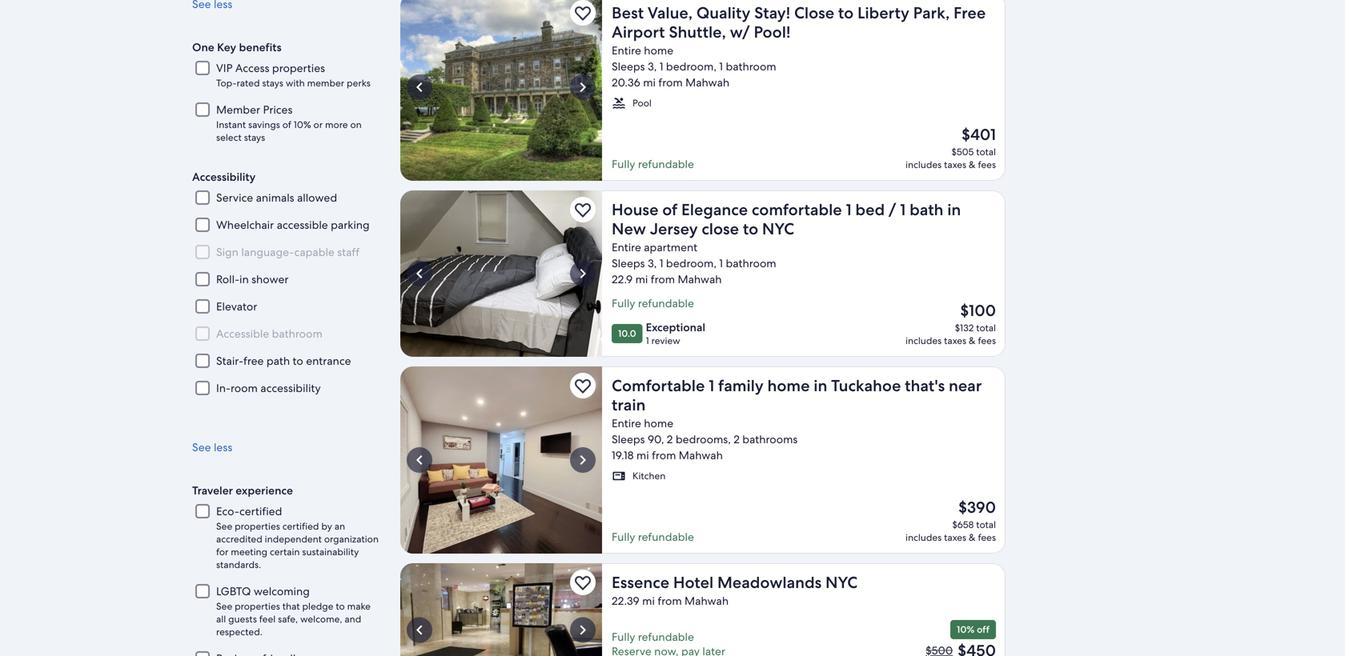 Task type: describe. For each thing, give the bounding box(es) containing it.
mahwah inside the comfortable 1 family home in tuckahoe that's near train entire home sleeps 90, 2 bedrooms, 2 bathrooms 19.18 mi from mahwah
[[679, 448, 723, 463]]

bed
[[856, 199, 885, 220]]

accessible
[[277, 218, 328, 232]]

bedroom, inside house of elegance comfortable 1 bed / 1 bath in new jersey close to nyc entire apartment sleeps 3, 1 bedroom, 1 bathroom 22.9 mi from mahwah
[[666, 256, 717, 271]]

that's
[[905, 376, 945, 396]]

w/
[[730, 22, 750, 42]]

1 down apartment at the top
[[660, 256, 664, 271]]

22.9
[[612, 272, 633, 287]]

animals
[[256, 191, 294, 205]]

exterior image
[[400, 0, 602, 181]]

park,
[[914, 2, 950, 23]]

room image
[[400, 191, 602, 357]]

interior image
[[400, 367, 602, 554]]

$505
[[952, 146, 974, 158]]

or
[[314, 119, 323, 131]]

accessibility
[[192, 170, 256, 184]]

1 fully from the top
[[612, 157, 635, 171]]

one key benefits
[[192, 40, 282, 55]]

wheelchair
[[216, 218, 274, 232]]

1 down airport at left top
[[660, 59, 664, 74]]

member prices instant savings of 10% or more on select stays
[[216, 103, 362, 144]]

$390
[[959, 497, 996, 518]]

1 vertical spatial 10%
[[957, 624, 975, 636]]

stays inside the member prices instant savings of 10% or more on select stays
[[244, 131, 265, 144]]

show previous image for comfortable 1 family home in tuckahoe that's near train image
[[410, 451, 429, 470]]

includes for $390
[[906, 532, 942, 544]]

show next image for best value, quality stay! close to liberty park, free airport shuttle, w/ pool! image
[[573, 78, 593, 97]]

prices
[[263, 103, 293, 117]]

1 vertical spatial in
[[239, 272, 249, 287]]

2 2 from the left
[[734, 432, 740, 447]]

see for eco-certified
[[216, 521, 232, 533]]

comfortable 1 family home in tuckahoe that's near train entire home sleeps 90, 2 bedrooms, 2 bathrooms 19.18 mi from mahwah
[[612, 376, 982, 463]]

liberty
[[858, 2, 910, 23]]

entire inside house of elegance comfortable 1 bed / 1 bath in new jersey close to nyc entire apartment sleeps 3, 1 bedroom, 1 bathroom 22.9 mi from mahwah
[[612, 240, 641, 255]]

member
[[307, 77, 344, 89]]

entire inside the best value, quality stay! close to liberty park, free airport shuttle, w/ pool! entire home sleeps 3, 1 bedroom, 1 bathroom 20.36 mi from mahwah
[[612, 43, 641, 58]]

best value, quality stay! close to liberty park, free airport shuttle, w/ pool! entire home sleeps 3, 1 bedroom, 1 bathroom 20.36 mi from mahwah
[[612, 2, 986, 90]]

bathroom inside the best value, quality stay! close to liberty park, free airport shuttle, w/ pool! entire home sleeps 3, 1 bedroom, 1 bathroom 20.36 mi from mahwah
[[726, 59, 777, 74]]

sleeps inside the best value, quality stay! close to liberty park, free airport shuttle, w/ pool! entire home sleeps 3, 1 bedroom, 1 bathroom 20.36 mi from mahwah
[[612, 59, 645, 74]]

show previous image for essence hotel meadowlands nyc image
[[410, 621, 429, 640]]

Save House of Elegance comfortable 1 bed / 1 bath in New Jersey close to NYC to a trip checkbox
[[570, 197, 596, 223]]

see less button
[[192, 441, 381, 455]]

stair-free path to entrance
[[216, 354, 351, 369]]

bathrooms
[[743, 432, 798, 447]]

family
[[718, 376, 764, 396]]

stays inside 'vip access properties top-rated stays with member perks'
[[262, 77, 283, 89]]

show next image for comfortable 1 family home in tuckahoe that's near train image
[[573, 451, 593, 470]]

bath
[[910, 199, 944, 220]]

/
[[889, 199, 897, 220]]

eco-
[[216, 505, 240, 519]]

10.0
[[618, 328, 636, 340]]

lgbtq
[[216, 585, 251, 599]]

2 fully from the top
[[612, 296, 635, 311]]

off
[[977, 624, 990, 636]]

top-
[[216, 77, 237, 89]]

4 fully from the top
[[612, 630, 635, 645]]

make
[[347, 601, 371, 613]]

to inside house of elegance comfortable 1 bed / 1 bath in new jersey close to nyc entire apartment sleeps 3, 1 bedroom, 1 bathroom 22.9 mi from mahwah
[[743, 219, 759, 239]]

sustainability
[[302, 546, 359, 559]]

show previous image for best value, quality stay! close to liberty park, free airport shuttle, w/ pool! image
[[410, 78, 429, 97]]

of inside the member prices instant savings of 10% or more on select stays
[[282, 119, 291, 131]]

bedroom, inside the best value, quality stay! close to liberty park, free airport shuttle, w/ pool! entire home sleeps 3, 1 bedroom, 1 bathroom 20.36 mi from mahwah
[[666, 59, 717, 74]]

experience
[[236, 484, 293, 498]]

home inside the best value, quality stay! close to liberty park, free airport shuttle, w/ pool! entire home sleeps 3, 1 bedroom, 1 bathroom 20.36 mi from mahwah
[[644, 43, 674, 58]]

meadowlands
[[718, 573, 822, 593]]

rated
[[237, 77, 260, 89]]

19.18
[[612, 448, 634, 463]]

instant
[[216, 119, 246, 131]]

mahwah inside house of elegance comfortable 1 bed / 1 bath in new jersey close to nyc entire apartment sleeps 3, 1 bedroom, 1 bathroom 22.9 mi from mahwah
[[678, 272, 722, 287]]

roll-in shower
[[216, 272, 289, 287]]

properties for certified
[[235, 521, 280, 533]]

0 vertical spatial certified
[[240, 505, 282, 519]]

Save Comfortable 1 family home in Tuckahoe that's near train to a trip checkbox
[[570, 373, 596, 399]]

$132
[[955, 322, 974, 334]]

fees for $401
[[978, 159, 996, 171]]

close
[[794, 2, 835, 23]]

service animals allowed
[[216, 191, 337, 205]]

shower
[[252, 272, 289, 287]]

stay!
[[755, 2, 791, 23]]

member
[[216, 103, 260, 117]]

independent
[[265, 534, 322, 546]]

elegance
[[682, 199, 748, 220]]

all
[[216, 614, 226, 626]]

0 vertical spatial see
[[192, 441, 211, 455]]

total for $100
[[976, 322, 996, 334]]

stair-
[[216, 354, 243, 369]]

eco-certified see properties certified by an accredited independent organization for meeting certain sustainability standards.
[[216, 505, 379, 572]]

pool!
[[754, 22, 791, 42]]

$401
[[962, 124, 996, 145]]

fees for $100
[[978, 335, 996, 347]]

certain
[[270, 546, 300, 559]]

traveler experience
[[192, 484, 293, 498]]

show next image for house of elegance comfortable 1 bed / 1 bath in new jersey close to nyc image
[[573, 264, 593, 284]]

10% inside the member prices instant savings of 10% or more on select stays
[[294, 119, 311, 131]]

jersey
[[650, 219, 698, 239]]

wheelchair accessible parking
[[216, 218, 370, 232]]

quality
[[697, 2, 751, 23]]

taxes for $401
[[944, 159, 967, 171]]

key
[[217, 40, 236, 55]]

near
[[949, 376, 982, 396]]

4 fully refundable from the top
[[612, 630, 694, 645]]

service
[[216, 191, 253, 205]]

vip access properties top-rated stays with member perks
[[216, 61, 371, 89]]

2 fully refundable from the top
[[612, 296, 694, 311]]

for
[[216, 546, 229, 559]]

select
[[216, 131, 242, 144]]

$658
[[953, 519, 974, 531]]

pledge
[[302, 601, 334, 613]]

elevator
[[216, 300, 257, 314]]

2 refundable from the top
[[638, 296, 694, 311]]

train
[[612, 395, 646, 416]]

allowed
[[297, 191, 337, 205]]



Task type: vqa. For each thing, say whether or not it's contained in the screenshot.
Roll-
yes



Task type: locate. For each thing, give the bounding box(es) containing it.
1 horizontal spatial of
[[663, 199, 678, 220]]

an
[[335, 521, 345, 533]]

& for $390
[[969, 532, 976, 544]]

includes for $401
[[906, 159, 942, 171]]

includes inside $390 $658 total includes taxes & fees
[[906, 532, 942, 544]]

house
[[612, 199, 659, 220]]

fully refundable up "essence"
[[612, 530, 694, 545]]

hotel
[[673, 573, 714, 593]]

in left shower
[[239, 272, 249, 287]]

1 total from the top
[[976, 146, 996, 158]]

of
[[282, 119, 291, 131], [663, 199, 678, 220]]

1 & from the top
[[969, 159, 976, 171]]

sleeps up 22.9
[[612, 256, 645, 271]]

0 vertical spatial nyc
[[762, 219, 794, 239]]

entrance
[[306, 354, 351, 369]]

by
[[321, 521, 332, 533]]

0 vertical spatial total
[[976, 146, 996, 158]]

3 includes from the top
[[906, 532, 942, 544]]

exceptional 1 review
[[646, 320, 706, 347]]

3 fully refundable from the top
[[612, 530, 694, 545]]

mahwah down hotel
[[685, 594, 729, 609]]

apartment
[[644, 240, 698, 255]]

mahwah inside essence hotel meadowlands nyc 22.39 mi from mahwah
[[685, 594, 729, 609]]

small image
[[612, 96, 626, 111]]

feel
[[259, 614, 276, 626]]

sleeps inside the comfortable 1 family home in tuckahoe that's near train entire home sleeps 90, 2 bedrooms, 2 bathrooms 19.18 mi from mahwah
[[612, 432, 645, 447]]

nyc right close at the right
[[762, 219, 794, 239]]

organization
[[324, 534, 379, 546]]

fees for $390
[[978, 532, 996, 544]]

2 fees from the top
[[978, 335, 996, 347]]

and
[[345, 614, 361, 626]]

3, down apartment at the top
[[648, 256, 657, 271]]

mi inside house of elegance comfortable 1 bed / 1 bath in new jersey close to nyc entire apartment sleeps 3, 1 bedroom, 1 bathroom 22.9 mi from mahwah
[[636, 272, 648, 287]]

1 vertical spatial fees
[[978, 335, 996, 347]]

certified down experience
[[240, 505, 282, 519]]

refundable up "essence"
[[638, 530, 694, 545]]

0 vertical spatial of
[[282, 119, 291, 131]]

10% left off
[[957, 624, 975, 636]]

1 vertical spatial &
[[969, 335, 976, 347]]

review
[[652, 335, 681, 347]]

home down airport at left top
[[644, 43, 674, 58]]

shuttle,
[[669, 22, 726, 42]]

2 entire from the top
[[612, 240, 641, 255]]

total inside $401 $505 total includes taxes & fees
[[976, 146, 996, 158]]

bedroom, down shuttle,
[[666, 59, 717, 74]]

1 vertical spatial taxes
[[944, 335, 967, 347]]

1 horizontal spatial nyc
[[826, 573, 858, 593]]

0 horizontal spatial nyc
[[762, 219, 794, 239]]

taxes for $390
[[944, 532, 967, 544]]

1 vertical spatial includes
[[906, 335, 942, 347]]

2 vertical spatial home
[[644, 416, 674, 431]]

nyc inside house of elegance comfortable 1 bed / 1 bath in new jersey close to nyc entire apartment sleeps 3, 1 bedroom, 1 bathroom 22.9 mi from mahwah
[[762, 219, 794, 239]]

mi inside the comfortable 1 family home in tuckahoe that's near train entire home sleeps 90, 2 bedrooms, 2 bathrooms 19.18 mi from mahwah
[[637, 448, 649, 463]]

in right bath
[[948, 199, 961, 220]]

0 vertical spatial fees
[[978, 159, 996, 171]]

1 left 'bed'
[[846, 199, 852, 220]]

stays left with
[[262, 77, 283, 89]]

path
[[267, 354, 290, 369]]

3 entire from the top
[[612, 416, 641, 431]]

2 vertical spatial entire
[[612, 416, 641, 431]]

fees down $401
[[978, 159, 996, 171]]

properties
[[272, 61, 325, 75], [235, 521, 280, 533], [235, 601, 280, 613]]

taxes down $658
[[944, 532, 967, 544]]

3 taxes from the top
[[944, 532, 967, 544]]

4 refundable from the top
[[638, 630, 694, 645]]

guests
[[228, 614, 257, 626]]

roll-
[[216, 272, 239, 287]]

includes inside $100 $132 total includes taxes & fees
[[906, 335, 942, 347]]

1 taxes from the top
[[944, 159, 967, 171]]

entire down airport at left top
[[612, 43, 641, 58]]

Save Best Value, Quality Stay! Close to Liberty Park, Free Airport Shuttle, w/ Pool! to a trip checkbox
[[570, 0, 596, 26]]

bathroom down close at the right
[[726, 256, 777, 271]]

3, down airport at left top
[[648, 59, 657, 74]]

3 fees from the top
[[978, 532, 996, 544]]

room
[[231, 381, 258, 396]]

see for lgbtq welcoming
[[216, 601, 232, 613]]

see inside lgbtq welcoming see properties that pledge to make all guests feel safe, welcome, and respected.
[[216, 601, 232, 613]]

1 includes from the top
[[906, 159, 942, 171]]

fees inside $401 $505 total includes taxes & fees
[[978, 159, 996, 171]]

from inside the comfortable 1 family home in tuckahoe that's near train entire home sleeps 90, 2 bedrooms, 2 bathrooms 19.18 mi from mahwah
[[652, 448, 676, 463]]

2 bathroom from the top
[[726, 256, 777, 271]]

properties inside eco-certified see properties certified by an accredited independent organization for meeting certain sustainability standards.
[[235, 521, 280, 533]]

2 vertical spatial includes
[[906, 532, 942, 544]]

3, inside house of elegance comfortable 1 bed / 1 bath in new jersey close to nyc entire apartment sleeps 3, 1 bedroom, 1 bathroom 22.9 mi from mahwah
[[648, 256, 657, 271]]

fully up "essence"
[[612, 530, 635, 545]]

stays down the savings
[[244, 131, 265, 144]]

in
[[948, 199, 961, 220], [239, 272, 249, 287], [814, 376, 828, 396]]

& down $132
[[969, 335, 976, 347]]

mahwah down apartment at the top
[[678, 272, 722, 287]]

more
[[325, 119, 348, 131]]

1 entire from the top
[[612, 43, 641, 58]]

see down "eco-"
[[216, 521, 232, 533]]

tuckahoe
[[831, 376, 901, 396]]

90,
[[648, 432, 664, 447]]

& inside $100 $132 total includes taxes & fees
[[969, 335, 976, 347]]

1 left review
[[646, 335, 649, 347]]

2 includes from the top
[[906, 335, 942, 347]]

total for $390
[[976, 519, 996, 531]]

taxes inside $401 $505 total includes taxes & fees
[[944, 159, 967, 171]]

0 vertical spatial bedroom,
[[666, 59, 717, 74]]

total inside $390 $658 total includes taxes & fees
[[976, 519, 996, 531]]

includes
[[906, 159, 942, 171], [906, 335, 942, 347], [906, 532, 942, 544]]

refundable up exceptional
[[638, 296, 694, 311]]

1 bathroom from the top
[[726, 59, 777, 74]]

taxes down $132
[[944, 335, 967, 347]]

2 right 90, in the bottom left of the page
[[667, 432, 673, 447]]

10%
[[294, 119, 311, 131], [957, 624, 975, 636]]

0 vertical spatial properties
[[272, 61, 325, 75]]

to right the close at the right
[[838, 2, 854, 23]]

mahwah down shuttle,
[[686, 75, 730, 90]]

fully up house
[[612, 157, 635, 171]]

1 right /
[[900, 199, 906, 220]]

1 vertical spatial total
[[976, 322, 996, 334]]

nyc right meadowlands at the bottom
[[826, 573, 858, 593]]

1 vertical spatial certified
[[283, 521, 319, 533]]

1 vertical spatial of
[[663, 199, 678, 220]]

in inside the comfortable 1 family home in tuckahoe that's near train entire home sleeps 90, 2 bedrooms, 2 bathrooms 19.18 mi from mahwah
[[814, 376, 828, 396]]

properties up accredited
[[235, 521, 280, 533]]

2 vertical spatial total
[[976, 519, 996, 531]]

lgbtq welcoming see properties that pledge to make all guests feel safe, welcome, and respected.
[[216, 585, 371, 639]]

0 vertical spatial in
[[948, 199, 961, 220]]

close
[[702, 219, 739, 239]]

less
[[214, 441, 232, 455]]

1 inside exceptional 1 review
[[646, 335, 649, 347]]

vip
[[216, 61, 233, 75]]

2 vertical spatial fees
[[978, 532, 996, 544]]

2 taxes from the top
[[944, 335, 967, 347]]

home up 90, in the bottom left of the page
[[644, 416, 674, 431]]

welcoming
[[254, 585, 310, 599]]

pool
[[633, 97, 652, 109]]

1 left family
[[709, 376, 715, 396]]

reception image
[[400, 564, 602, 657]]

bathroom inside house of elegance comfortable 1 bed / 1 bath in new jersey close to nyc entire apartment sleeps 3, 1 bedroom, 1 bathroom 22.9 mi from mahwah
[[726, 256, 777, 271]]

show previous image for house of elegance comfortable 1 bed / 1 bath in new jersey close to nyc image
[[410, 264, 429, 284]]

from down hotel
[[658, 594, 682, 609]]

0 vertical spatial home
[[644, 43, 674, 58]]

10% off
[[957, 624, 990, 636]]

1 vertical spatial properties
[[235, 521, 280, 533]]

of inside house of elegance comfortable 1 bed / 1 bath in new jersey close to nyc entire apartment sleeps 3, 1 bedroom, 1 bathroom 22.9 mi from mahwah
[[663, 199, 678, 220]]

fully refundable down the 22.39
[[612, 630, 694, 645]]

1 vertical spatial home
[[768, 376, 810, 396]]

mi inside the best value, quality stay! close to liberty park, free airport shuttle, w/ pool! entire home sleeps 3, 1 bedroom, 1 bathroom 20.36 mi from mahwah
[[643, 75, 656, 90]]

from down 90, in the bottom left of the page
[[652, 448, 676, 463]]

from right 20.36
[[659, 75, 683, 90]]

traveler
[[192, 484, 233, 498]]

home
[[644, 43, 674, 58], [768, 376, 810, 396], [644, 416, 674, 431]]

from inside the best value, quality stay! close to liberty park, free airport shuttle, w/ pool! entire home sleeps 3, 1 bedroom, 1 bathroom 20.36 mi from mahwah
[[659, 75, 683, 90]]

home right family
[[768, 376, 810, 396]]

2 vertical spatial in
[[814, 376, 828, 396]]

1 inside the comfortable 1 family home in tuckahoe that's near train entire home sleeps 90, 2 bedrooms, 2 bathrooms 19.18 mi from mahwah
[[709, 376, 715, 396]]

1 fees from the top
[[978, 159, 996, 171]]

taxes down $505
[[944, 159, 967, 171]]

kitchen
[[633, 470, 666, 483]]

& down $505
[[969, 159, 976, 171]]

1 down close at the right
[[719, 256, 723, 271]]

bedroom, down apartment at the top
[[666, 256, 717, 271]]

total down $401
[[976, 146, 996, 158]]

& for $401
[[969, 159, 976, 171]]

certified up independent
[[283, 521, 319, 533]]

sleeps up "19.18"
[[612, 432, 645, 447]]

1 fully refundable from the top
[[612, 157, 694, 171]]

1 vertical spatial sleeps
[[612, 256, 645, 271]]

entire inside the comfortable 1 family home in tuckahoe that's near train entire home sleeps 90, 2 bedrooms, 2 bathrooms 19.18 mi from mahwah
[[612, 416, 641, 431]]

mi right 22.9
[[636, 272, 648, 287]]

mi right "19.18"
[[637, 448, 649, 463]]

3, inside the best value, quality stay! close to liberty park, free airport shuttle, w/ pool! entire home sleeps 3, 1 bedroom, 1 bathroom 20.36 mi from mahwah
[[648, 59, 657, 74]]

1 refundable from the top
[[638, 157, 694, 171]]

2 3, from the top
[[648, 256, 657, 271]]

see
[[192, 441, 211, 455], [216, 521, 232, 533], [216, 601, 232, 613]]

0 vertical spatial bathroom
[[726, 59, 777, 74]]

see up all
[[216, 601, 232, 613]]

& down $658
[[969, 532, 976, 544]]

1 horizontal spatial 10%
[[957, 624, 975, 636]]

fully down the 22.39
[[612, 630, 635, 645]]

see less
[[192, 441, 232, 455]]

that
[[283, 601, 300, 613]]

fully down 22.9
[[612, 296, 635, 311]]

mi
[[643, 75, 656, 90], [636, 272, 648, 287], [637, 448, 649, 463], [642, 594, 655, 609]]

2 vertical spatial taxes
[[944, 532, 967, 544]]

0 vertical spatial &
[[969, 159, 976, 171]]

0 horizontal spatial of
[[282, 119, 291, 131]]

to inside the best value, quality stay! close to liberty park, free airport shuttle, w/ pool! entire home sleeps 3, 1 bedroom, 1 bathroom 20.36 mi from mahwah
[[838, 2, 854, 23]]

2 sleeps from the top
[[612, 256, 645, 271]]

includes inside $401 $505 total includes taxes & fees
[[906, 159, 942, 171]]

1 vertical spatial see
[[216, 521, 232, 533]]

10% left or
[[294, 119, 311, 131]]

fees down $390
[[978, 532, 996, 544]]

from
[[659, 75, 683, 90], [651, 272, 675, 287], [652, 448, 676, 463], [658, 594, 682, 609]]

taxes inside $100 $132 total includes taxes & fees
[[944, 335, 967, 347]]

$401 $505 total includes taxes & fees
[[906, 124, 996, 171]]

properties up feel
[[235, 601, 280, 613]]

0 horizontal spatial 10%
[[294, 119, 311, 131]]

safe,
[[278, 614, 298, 626]]

access
[[235, 61, 270, 75]]

mi up "pool"
[[643, 75, 656, 90]]

perks
[[347, 77, 371, 89]]

1 vertical spatial 3,
[[648, 256, 657, 271]]

properties inside lgbtq welcoming see properties that pledge to make all guests feel safe, welcome, and respected.
[[235, 601, 280, 613]]

standards.
[[216, 559, 261, 572]]

0 vertical spatial taxes
[[944, 159, 967, 171]]

1 vertical spatial bathroom
[[726, 256, 777, 271]]

refundable down the 22.39
[[638, 630, 694, 645]]

value,
[[648, 2, 693, 23]]

total down $390
[[976, 519, 996, 531]]

entire
[[612, 43, 641, 58], [612, 240, 641, 255], [612, 416, 641, 431]]

entire down train
[[612, 416, 641, 431]]

in-
[[216, 381, 231, 396]]

mahwah inside the best value, quality stay! close to liberty park, free airport shuttle, w/ pool! entire home sleeps 3, 1 bedroom, 1 bathroom 20.36 mi from mahwah
[[686, 75, 730, 90]]

show next image for essence hotel meadowlands nyc image
[[573, 621, 593, 640]]

free
[[954, 2, 986, 23]]

0 horizontal spatial in
[[239, 272, 249, 287]]

1 sleeps from the top
[[612, 59, 645, 74]]

bedroom,
[[666, 59, 717, 74], [666, 256, 717, 271]]

3,
[[648, 59, 657, 74], [648, 256, 657, 271]]

from down apartment at the top
[[651, 272, 675, 287]]

welcome,
[[300, 614, 342, 626]]

respected.
[[216, 626, 263, 639]]

2 bedroom, from the top
[[666, 256, 717, 271]]

$100
[[961, 300, 996, 321]]

properties for welcoming
[[235, 601, 280, 613]]

& for $100
[[969, 335, 976, 347]]

0 vertical spatial 10%
[[294, 119, 311, 131]]

fully
[[612, 157, 635, 171], [612, 296, 635, 311], [612, 530, 635, 545], [612, 630, 635, 645]]

in-room accessibility
[[216, 381, 321, 396]]

$100 $132 total includes taxes & fees
[[906, 300, 996, 347]]

see inside eco-certified see properties certified by an accredited independent organization for meeting certain sustainability standards.
[[216, 521, 232, 533]]

to right path
[[293, 354, 303, 369]]

3 refundable from the top
[[638, 530, 694, 545]]

total down $100
[[976, 322, 996, 334]]

mi down "essence"
[[642, 594, 655, 609]]

fully refundable up exceptional
[[612, 296, 694, 311]]

properties up with
[[272, 61, 325, 75]]

1 down shuttle,
[[719, 59, 723, 74]]

nyc inside essence hotel meadowlands nyc 22.39 mi from mahwah
[[826, 573, 858, 593]]

sleeps up 20.36
[[612, 59, 645, 74]]

fees inside $100 $132 total includes taxes & fees
[[978, 335, 996, 347]]

1 3, from the top
[[648, 59, 657, 74]]

3 fully from the top
[[612, 530, 635, 545]]

properties inside 'vip access properties top-rated stays with member perks'
[[272, 61, 325, 75]]

2 vertical spatial &
[[969, 532, 976, 544]]

taxes for $100
[[944, 335, 967, 347]]

3 sleeps from the top
[[612, 432, 645, 447]]

0 vertical spatial sleeps
[[612, 59, 645, 74]]

mi inside essence hotel meadowlands nyc 22.39 mi from mahwah
[[642, 594, 655, 609]]

stays
[[262, 77, 283, 89], [244, 131, 265, 144]]

1 2 from the left
[[667, 432, 673, 447]]

certified
[[240, 505, 282, 519], [283, 521, 319, 533]]

2 left bathrooms
[[734, 432, 740, 447]]

sleeps inside house of elegance comfortable 1 bed / 1 bath in new jersey close to nyc entire apartment sleeps 3, 1 bedroom, 1 bathroom 22.9 mi from mahwah
[[612, 256, 645, 271]]

to up and
[[336, 601, 345, 613]]

1 vertical spatial entire
[[612, 240, 641, 255]]

parking
[[331, 218, 370, 232]]

Save Essence Hotel Meadowlands NYC to a trip checkbox
[[570, 570, 596, 596]]

in left tuckahoe
[[814, 376, 828, 396]]

to right close at the right
[[743, 219, 759, 239]]

& inside $390 $658 total includes taxes & fees
[[969, 532, 976, 544]]

refundable up house
[[638, 157, 694, 171]]

fees down $100
[[978, 335, 996, 347]]

meeting
[[231, 546, 268, 559]]

total for $401
[[976, 146, 996, 158]]

taxes
[[944, 159, 967, 171], [944, 335, 967, 347], [944, 532, 967, 544]]

& inside $401 $505 total includes taxes & fees
[[969, 159, 976, 171]]

0 horizontal spatial 2
[[667, 432, 673, 447]]

to inside lgbtq welcoming see properties that pledge to make all guests feel safe, welcome, and respected.
[[336, 601, 345, 613]]

of down prices
[[282, 119, 291, 131]]

see left less
[[192, 441, 211, 455]]

1 bedroom, from the top
[[666, 59, 717, 74]]

total inside $100 $132 total includes taxes & fees
[[976, 322, 996, 334]]

1 vertical spatial stays
[[244, 131, 265, 144]]

bathroom
[[726, 59, 777, 74], [726, 256, 777, 271]]

2 vertical spatial properties
[[235, 601, 280, 613]]

1 horizontal spatial 2
[[734, 432, 740, 447]]

small image
[[612, 469, 626, 484]]

refundable
[[638, 157, 694, 171], [638, 296, 694, 311], [638, 530, 694, 545], [638, 630, 694, 645]]

0 vertical spatial entire
[[612, 43, 641, 58]]

from inside house of elegance comfortable 1 bed / 1 bath in new jersey close to nyc entire apartment sleeps 3, 1 bedroom, 1 bathroom 22.9 mi from mahwah
[[651, 272, 675, 287]]

from inside essence hotel meadowlands nyc 22.39 mi from mahwah
[[658, 594, 682, 609]]

2 & from the top
[[969, 335, 976, 347]]

1 vertical spatial bedroom,
[[666, 256, 717, 271]]

accredited
[[216, 534, 262, 546]]

fees
[[978, 159, 996, 171], [978, 335, 996, 347], [978, 532, 996, 544]]

savings
[[248, 119, 280, 131]]

0 vertical spatial includes
[[906, 159, 942, 171]]

essence
[[612, 573, 670, 593]]

entire down new
[[612, 240, 641, 255]]

1 horizontal spatial in
[[814, 376, 828, 396]]

mahwah down bedrooms,
[[679, 448, 723, 463]]

2 vertical spatial sleeps
[[612, 432, 645, 447]]

2 vertical spatial see
[[216, 601, 232, 613]]

20.36
[[612, 75, 641, 90]]

in inside house of elegance comfortable 1 bed / 1 bath in new jersey close to nyc entire apartment sleeps 3, 1 bedroom, 1 bathroom 22.9 mi from mahwah
[[948, 199, 961, 220]]

$390 $658 total includes taxes & fees
[[906, 497, 996, 544]]

comfortable
[[612, 376, 705, 396]]

free
[[243, 354, 264, 369]]

airport
[[612, 22, 665, 42]]

bathroom down w/
[[726, 59, 777, 74]]

of right house
[[663, 199, 678, 220]]

3 & from the top
[[969, 532, 976, 544]]

0 vertical spatial stays
[[262, 77, 283, 89]]

taxes inside $390 $658 total includes taxes & fees
[[944, 532, 967, 544]]

one
[[192, 40, 214, 55]]

2
[[667, 432, 673, 447], [734, 432, 740, 447]]

fully refundable up house
[[612, 157, 694, 171]]

exceptional
[[646, 320, 706, 335]]

fees inside $390 $658 total includes taxes & fees
[[978, 532, 996, 544]]

2 horizontal spatial in
[[948, 199, 961, 220]]

3 total from the top
[[976, 519, 996, 531]]

2 total from the top
[[976, 322, 996, 334]]

0 vertical spatial 3,
[[648, 59, 657, 74]]

includes for $100
[[906, 335, 942, 347]]

1 vertical spatial nyc
[[826, 573, 858, 593]]



